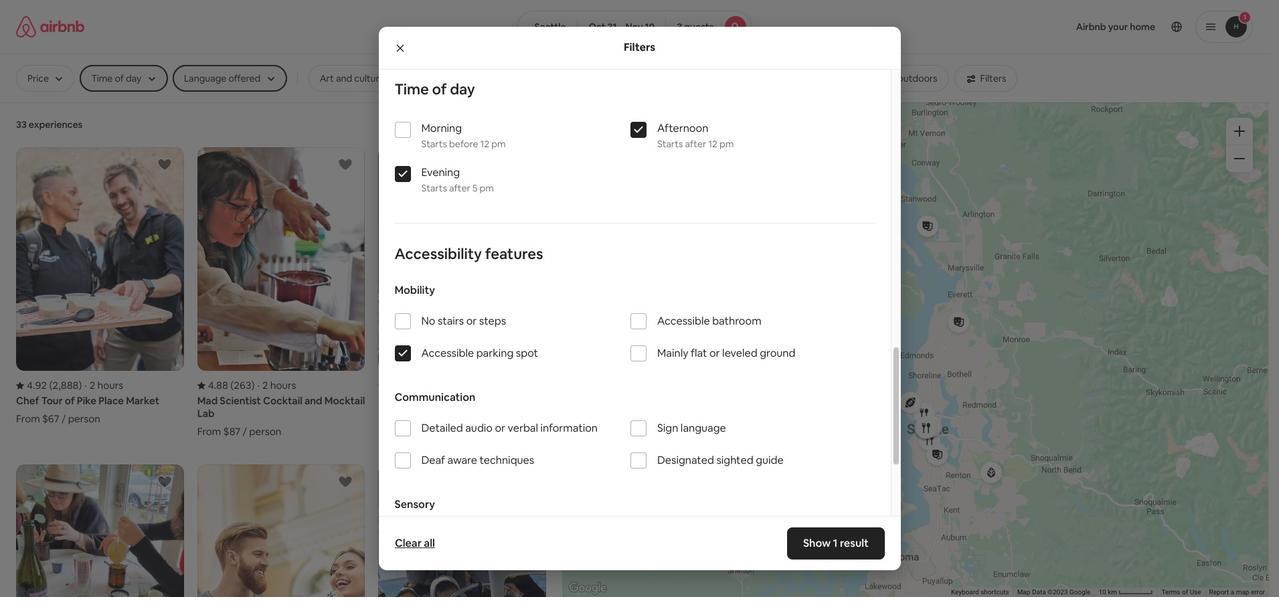 Task type: locate. For each thing, give the bounding box(es) containing it.
2 horizontal spatial /
[[424, 413, 428, 425]]

2 up 'coffee'
[[444, 379, 449, 392]]

0 horizontal spatial of
[[65, 394, 75, 407]]

from inside the 4.93 (233) · 2 hours seattle coffee culture tour from $59 / person
[[378, 413, 402, 425]]

/ right $59
[[424, 413, 428, 425]]

33
[[16, 118, 27, 131]]

google map
showing 20 experiences. region
[[562, 102, 1269, 597]]

clear all
[[395, 536, 435, 550]]

after down afternoon on the right top
[[685, 138, 706, 150]]

/ right $67
[[62, 412, 66, 425]]

0 horizontal spatial from
[[16, 412, 40, 425]]

from
[[16, 412, 40, 425], [378, 413, 402, 425], [197, 425, 221, 438]]

/ right $87
[[243, 425, 247, 438]]

0 vertical spatial 10
[[645, 21, 655, 33]]

accessibility
[[395, 244, 482, 263]]

1 vertical spatial seattle
[[378, 394, 412, 407]]

seattle left oct
[[535, 21, 566, 33]]

evening starts after 5 pm
[[421, 165, 494, 194]]

and for art
[[336, 72, 352, 84]]

10 right nov
[[645, 21, 655, 33]]

· 2 hours inside chef tour of pike place market group
[[85, 379, 123, 392]]

/ inside mad scientist cocktail and mocktail lab from $87 / person
[[243, 425, 247, 438]]

google
[[1070, 588, 1091, 596]]

zoom in image
[[1234, 126, 1245, 137]]

starts inside the afternoon starts after 12 pm
[[657, 138, 683, 150]]

0 horizontal spatial ·
[[85, 379, 87, 392]]

2 vertical spatial of
[[1182, 588, 1188, 596]]

2 horizontal spatial ·
[[439, 379, 441, 392]]

1 horizontal spatial /
[[243, 425, 247, 438]]

starts inside evening starts after 5 pm
[[421, 182, 447, 194]]

filters dialog
[[379, 27, 901, 597]]

(2,888)
[[49, 379, 82, 392]]

keyboard shortcuts
[[951, 588, 1009, 596]]

2 horizontal spatial and
[[880, 72, 896, 84]]

of
[[432, 80, 447, 98], [65, 394, 75, 407], [1182, 588, 1188, 596]]

3 · from the left
[[439, 379, 441, 392]]

language
[[681, 421, 726, 435]]

hours up cocktail
[[270, 379, 296, 392]]

1 vertical spatial or
[[710, 346, 720, 360]]

after inside the afternoon starts after 12 pm
[[685, 138, 706, 150]]

1 horizontal spatial of
[[432, 80, 447, 98]]

nature and outdoors
[[848, 72, 937, 84]]

tour down 4.92 (2,888) in the left bottom of the page
[[41, 394, 63, 407]]

3 guests
[[677, 21, 714, 33]]

1 horizontal spatial ·
[[257, 379, 260, 392]]

or
[[466, 314, 477, 328], [710, 346, 720, 360], [495, 421, 505, 435]]

1 horizontal spatial seattle
[[535, 21, 566, 33]]

31
[[608, 21, 617, 33]]

result
[[840, 536, 869, 550]]

hours up culture
[[451, 379, 477, 392]]

· inside mad scientist cocktail and mocktail lab group
[[257, 379, 260, 392]]

person down pike
[[68, 412, 100, 425]]

1 horizontal spatial 2
[[262, 379, 268, 392]]

12 inside the afternoon starts after 12 pm
[[708, 138, 718, 150]]

sighted
[[717, 453, 754, 467]]

person for place
[[68, 412, 100, 425]]

clear
[[395, 536, 421, 550]]

2 right (263)
[[262, 379, 268, 392]]

4.88 out of 5 average rating,  263 reviews image
[[197, 379, 255, 392]]

guests
[[684, 21, 714, 33]]

starts for morning
[[421, 138, 447, 150]]

after left 5
[[449, 182, 470, 194]]

pm
[[492, 138, 506, 150], [720, 138, 734, 150], [480, 182, 494, 194]]

accessible up mainly
[[657, 314, 710, 328]]

terms of use
[[1162, 588, 1201, 596]]

from for chef tour of pike place market
[[16, 412, 40, 425]]

1 · from the left
[[85, 379, 87, 392]]

0 vertical spatial or
[[466, 314, 477, 328]]

0 vertical spatial accessible
[[657, 314, 710, 328]]

seattle inside button
[[535, 21, 566, 33]]

10
[[645, 21, 655, 33], [1099, 588, 1106, 596]]

0 horizontal spatial · 2 hours
[[85, 379, 123, 392]]

2 horizontal spatial or
[[710, 346, 720, 360]]

afternoon
[[657, 121, 708, 135]]

of inside chef tour of pike place market from $67 / person
[[65, 394, 75, 407]]

filters
[[624, 40, 655, 55]]

2 horizontal spatial 2
[[444, 379, 449, 392]]

communication
[[395, 390, 476, 404]]

0 horizontal spatial 2
[[90, 379, 95, 392]]

Sports button
[[584, 65, 635, 92]]

10 km
[[1099, 588, 1119, 596]]

· 2 hours inside mad scientist cocktail and mocktail lab group
[[257, 379, 296, 392]]

hours inside the 4.93 (233) · 2 hours seattle coffee culture tour from $59 / person
[[451, 379, 477, 392]]

10 km button
[[1095, 588, 1158, 597]]

12 inside morning starts before 12 pm
[[480, 138, 489, 150]]

hours inside mad scientist cocktail and mocktail lab group
[[270, 379, 296, 392]]

2 · from the left
[[257, 379, 260, 392]]

seattle inside the 4.93 (233) · 2 hours seattle coffee culture tour from $59 / person
[[378, 394, 412, 407]]

person right $87
[[249, 425, 281, 438]]

2 tour from the left
[[486, 394, 508, 407]]

1 12 from the left
[[480, 138, 489, 150]]

· 2 hours for pike
[[85, 379, 123, 392]]

2 hours from the left
[[270, 379, 296, 392]]

10 left km
[[1099, 588, 1106, 596]]

pm inside the afternoon starts after 12 pm
[[720, 138, 734, 150]]

starts down afternoon on the right top
[[657, 138, 683, 150]]

starts inside morning starts before 12 pm
[[421, 138, 447, 150]]

from for mad scientist cocktail and mocktail lab
[[197, 425, 221, 438]]

1 horizontal spatial 10
[[1099, 588, 1106, 596]]

and inside nature and outdoors button
[[880, 72, 896, 84]]

report a map error link
[[1209, 588, 1265, 596]]

Food and drink button
[[492, 65, 579, 92]]

1 · 2 hours from the left
[[85, 379, 123, 392]]

seattle
[[535, 21, 566, 33], [378, 394, 412, 407]]

google image
[[566, 580, 610, 597]]

2 horizontal spatial person
[[430, 413, 463, 425]]

from inside chef tour of pike place market from $67 / person
[[16, 412, 40, 425]]

4.88
[[208, 379, 228, 392]]

designated
[[657, 453, 714, 467]]

1 horizontal spatial 12
[[708, 138, 718, 150]]

1 horizontal spatial tour
[[486, 394, 508, 407]]

0 horizontal spatial 12
[[480, 138, 489, 150]]

and inside art and culture button
[[336, 72, 352, 84]]

tour inside the 4.93 (233) · 2 hours seattle coffee culture tour from $59 / person
[[486, 394, 508, 407]]

mad scientist cocktail and mocktail lab from $87 / person
[[197, 394, 365, 438]]

2 for 4.88 (263)
[[262, 379, 268, 392]]

· inside chef tour of pike place market group
[[85, 379, 87, 392]]

1 tour from the left
[[41, 394, 63, 407]]

coffee
[[414, 394, 447, 407]]

of left use
[[1182, 588, 1188, 596]]

5
[[472, 182, 478, 194]]

0 horizontal spatial and
[[305, 394, 322, 407]]

aware
[[447, 453, 477, 467]]

1 vertical spatial accessible
[[421, 346, 474, 360]]

2 vertical spatial or
[[495, 421, 505, 435]]

0 vertical spatial seattle
[[535, 21, 566, 33]]

4.92
[[27, 379, 47, 392]]

add to wishlist image inside chef tour of pike place market group
[[156, 157, 172, 173]]

2 inside mad scientist cocktail and mocktail lab group
[[262, 379, 268, 392]]

after
[[685, 138, 706, 150], [449, 182, 470, 194]]

· 2 hours up cocktail
[[257, 379, 296, 392]]

· 2 hours up place
[[85, 379, 123, 392]]

add to wishlist image for mad scientist cocktail and mocktail lab from $87 / person
[[338, 157, 354, 173]]

add to wishlist image inside mad scientist cocktail and mocktail lab group
[[338, 157, 354, 173]]

0 horizontal spatial after
[[449, 182, 470, 194]]

2 12 from the left
[[708, 138, 718, 150]]

pm inside morning starts before 12 pm
[[492, 138, 506, 150]]

10 inside 10 km button
[[1099, 588, 1106, 596]]

1 horizontal spatial · 2 hours
[[257, 379, 296, 392]]

0 horizontal spatial hours
[[97, 379, 123, 392]]

2
[[90, 379, 95, 392], [262, 379, 268, 392], [444, 379, 449, 392]]

or right audio
[[495, 421, 505, 435]]

starts down morning
[[421, 138, 447, 150]]

and right nature
[[880, 72, 896, 84]]

techniques
[[480, 453, 534, 467]]

or right flat
[[710, 346, 720, 360]]

· up pike
[[85, 379, 87, 392]]

3 2 from the left
[[444, 379, 449, 392]]

12
[[480, 138, 489, 150], [708, 138, 718, 150]]

2 horizontal spatial hours
[[451, 379, 477, 392]]

4.93
[[389, 379, 409, 392]]

0 vertical spatial of
[[432, 80, 447, 98]]

shortcuts
[[981, 588, 1009, 596]]

person inside chef tour of pike place market from $67 / person
[[68, 412, 100, 425]]

and right art
[[336, 72, 352, 84]]

keyboard shortcuts button
[[951, 588, 1009, 597]]

2 2 from the left
[[262, 379, 268, 392]]

culture
[[449, 394, 484, 407]]

1 vertical spatial of
[[65, 394, 75, 407]]

add to wishlist image
[[156, 157, 172, 173], [338, 157, 354, 173], [338, 474, 354, 490]]

tour
[[41, 394, 63, 407], [486, 394, 508, 407]]

time of day
[[395, 80, 475, 98]]

· right (263)
[[257, 379, 260, 392]]

oct
[[589, 21, 606, 33]]

pm for morning
[[492, 138, 506, 150]]

from inside mad scientist cocktail and mocktail lab from $87 / person
[[197, 425, 221, 438]]

audio
[[465, 421, 493, 435]]

2 horizontal spatial of
[[1182, 588, 1188, 596]]

1 horizontal spatial and
[[336, 72, 352, 84]]

· right (233)
[[439, 379, 441, 392]]

bathroom
[[712, 314, 761, 328]]

or for verbal
[[495, 421, 505, 435]]

pm right the before
[[492, 138, 506, 150]]

features
[[485, 244, 543, 263]]

seattle button
[[518, 11, 578, 43]]

person inside mad scientist cocktail and mocktail lab from $87 / person
[[249, 425, 281, 438]]

starts for afternoon
[[657, 138, 683, 150]]

2 horizontal spatial from
[[378, 413, 402, 425]]

sign
[[657, 421, 678, 435]]

from down the 'lab'
[[197, 425, 221, 438]]

2 · 2 hours from the left
[[257, 379, 296, 392]]

1 horizontal spatial or
[[495, 421, 505, 435]]

0 horizontal spatial or
[[466, 314, 477, 328]]

1 horizontal spatial after
[[685, 138, 706, 150]]

seattle down 4.93
[[378, 394, 412, 407]]

1 2 from the left
[[90, 379, 95, 392]]

0 vertical spatial after
[[685, 138, 706, 150]]

1 vertical spatial after
[[449, 182, 470, 194]]

after inside evening starts after 5 pm
[[449, 182, 470, 194]]

accessible down stairs
[[421, 346, 474, 360]]

verbal
[[508, 421, 538, 435]]

hours up place
[[97, 379, 123, 392]]

0 horizontal spatial accessible
[[421, 346, 474, 360]]

from left $59
[[378, 413, 402, 425]]

/ inside chef tour of pike place market from $67 / person
[[62, 412, 66, 425]]

pm right 5
[[480, 182, 494, 194]]

starts down evening
[[421, 182, 447, 194]]

zoom out image
[[1234, 153, 1245, 164]]

data
[[1032, 588, 1046, 596]]

1 horizontal spatial person
[[249, 425, 281, 438]]

·
[[85, 379, 87, 392], [257, 379, 260, 392], [439, 379, 441, 392]]

None search field
[[518, 11, 751, 43]]

1 horizontal spatial from
[[197, 425, 221, 438]]

/ inside the 4.93 (233) · 2 hours seattle coffee culture tour from $59 / person
[[424, 413, 428, 425]]

©2023
[[1048, 588, 1068, 596]]

oct 31 – nov 10
[[589, 21, 655, 33]]

map data ©2023 google
[[1017, 588, 1091, 596]]

of left day
[[432, 80, 447, 98]]

1 vertical spatial 10
[[1099, 588, 1106, 596]]

spot
[[516, 346, 538, 360]]

12 right the before
[[480, 138, 489, 150]]

0 horizontal spatial seattle
[[378, 394, 412, 407]]

mainly
[[657, 346, 688, 360]]

0 horizontal spatial person
[[68, 412, 100, 425]]

mainly flat or leveled ground
[[657, 346, 796, 360]]

pm down sightseeing button
[[720, 138, 734, 150]]

hours inside chef tour of pike place market group
[[97, 379, 123, 392]]

of inside filters dialog
[[432, 80, 447, 98]]

or right stairs
[[466, 314, 477, 328]]

$59
[[404, 413, 422, 425]]

2 inside chef tour of pike place market group
[[90, 379, 95, 392]]

entertainment
[[413, 72, 475, 84]]

1 horizontal spatial accessible
[[657, 314, 710, 328]]

10 inside oct 31 – nov 10 'button'
[[645, 21, 655, 33]]

0 horizontal spatial 10
[[645, 21, 655, 33]]

Entertainment button
[[401, 65, 486, 92]]

terms
[[1162, 588, 1180, 596]]

0 horizontal spatial /
[[62, 412, 66, 425]]

$67
[[42, 412, 59, 425]]

from down chef
[[16, 412, 40, 425]]

show 1 result link
[[787, 527, 885, 560]]

mad scientist cocktail and mocktail lab group
[[197, 147, 365, 438]]

and for nature
[[880, 72, 896, 84]]

1 horizontal spatial hours
[[270, 379, 296, 392]]

/ for place
[[62, 412, 66, 425]]

mobility
[[395, 283, 435, 297]]

12 down afternoon on the right top
[[708, 138, 718, 150]]

show
[[803, 536, 831, 550]]

mocktail
[[324, 394, 365, 407]]

and right cocktail
[[305, 394, 322, 407]]

3 hours from the left
[[451, 379, 477, 392]]

outdoors
[[898, 72, 937, 84]]

tour up the detailed audio or verbal information
[[486, 394, 508, 407]]

designated sighted guide
[[657, 453, 784, 467]]

Nature and outdoors button
[[837, 65, 949, 92]]

1 hours from the left
[[97, 379, 123, 392]]

0 horizontal spatial tour
[[41, 394, 63, 407]]

pm inside evening starts after 5 pm
[[480, 182, 494, 194]]

person down 'coffee'
[[430, 413, 463, 425]]

accessible for accessible bathroom
[[657, 314, 710, 328]]

add to wishlist image for chef tour of pike place market from $67 / person
[[156, 157, 172, 173]]

2 up pike
[[90, 379, 95, 392]]

add to wishlist image
[[156, 474, 172, 490]]

of down (2,888)
[[65, 394, 75, 407]]



Task type: vqa. For each thing, say whether or not it's contained in the screenshot.
)
no



Task type: describe. For each thing, give the bounding box(es) containing it.
after for evening
[[449, 182, 470, 194]]

map
[[1017, 588, 1030, 596]]

or for leveled
[[710, 346, 720, 360]]

oct 31 – nov 10 button
[[577, 11, 666, 43]]

(263)
[[230, 379, 255, 392]]

flat
[[691, 346, 707, 360]]

nov
[[626, 21, 643, 33]]

no
[[421, 314, 435, 328]]

morning
[[421, 121, 462, 135]]

before
[[449, 138, 478, 150]]

none search field containing seattle
[[518, 11, 751, 43]]

tour inside chef tour of pike place market from $67 / person
[[41, 394, 63, 407]]

guide
[[756, 453, 784, 467]]

market
[[126, 394, 159, 407]]

person inside the 4.93 (233) · 2 hours seattle coffee culture tour from $59 / person
[[430, 413, 463, 425]]

person for mocktail
[[249, 425, 281, 438]]

(233)
[[412, 379, 436, 392]]

/ for mocktail
[[243, 425, 247, 438]]

experiences
[[29, 118, 83, 131]]

2 inside the 4.93 (233) · 2 hours seattle coffee culture tour from $59 / person
[[444, 379, 449, 392]]

no stairs or steps
[[421, 314, 506, 328]]

and inside mad scientist cocktail and mocktail lab from $87 / person
[[305, 394, 322, 407]]

after for afternoon
[[685, 138, 706, 150]]

stairs
[[438, 314, 464, 328]]

hours for pike
[[97, 379, 123, 392]]

or for steps
[[466, 314, 477, 328]]

hours for and
[[270, 379, 296, 392]]

art and culture
[[320, 72, 385, 84]]

report
[[1209, 588, 1229, 596]]

map
[[1236, 588, 1249, 596]]

information
[[541, 421, 598, 435]]

12 for afternoon
[[708, 138, 718, 150]]

of for terms
[[1182, 588, 1188, 596]]

Tours button
[[641, 65, 687, 92]]

detailed
[[421, 421, 463, 435]]

pm for afternoon
[[720, 138, 734, 150]]

all
[[424, 536, 435, 550]]

km
[[1108, 588, 1117, 596]]

sensory
[[395, 497, 435, 511]]

use
[[1190, 588, 1201, 596]]

scientist
[[220, 394, 261, 407]]

chef tour of pike place market from $67 / person
[[16, 394, 159, 425]]

· for (2,888)
[[85, 379, 87, 392]]

· 2 hours for and
[[257, 379, 296, 392]]

steps
[[479, 314, 506, 328]]

3 guests button
[[665, 11, 751, 43]]

4.92 (2,888)
[[27, 379, 82, 392]]

ground
[[760, 346, 796, 360]]

culture
[[354, 72, 385, 84]]

morning starts before 12 pm
[[421, 121, 506, 150]]

4.93 (233) · 2 hours seattle coffee culture tour from $59 / person
[[378, 379, 508, 425]]

· for (263)
[[257, 379, 260, 392]]

Sightseeing button
[[692, 65, 765, 92]]

evening
[[421, 165, 460, 179]]

2 for 4.92 (2,888)
[[90, 379, 95, 392]]

$87
[[223, 425, 240, 438]]

detailed audio or verbal information
[[421, 421, 598, 435]]

12 for morning
[[480, 138, 489, 150]]

report a map error
[[1209, 588, 1265, 596]]

terms of use link
[[1162, 588, 1201, 596]]

of for time
[[432, 80, 447, 98]]

lab
[[197, 407, 214, 420]]

Wellness button
[[771, 65, 831, 92]]

Art and culture button
[[308, 65, 396, 92]]

leveled
[[722, 346, 758, 360]]

3
[[677, 21, 682, 33]]

4.92 out of 5 average rating,  2,888 reviews image
[[16, 379, 82, 392]]

day
[[450, 80, 475, 98]]

chef tour of pike place market group
[[16, 147, 184, 425]]

pike
[[77, 394, 96, 407]]

pm for evening
[[480, 182, 494, 194]]

chef
[[16, 394, 39, 407]]

seattle coffee culture tour group
[[378, 147, 546, 425]]

a
[[1231, 588, 1234, 596]]

4.93 out of 5 average rating,  233 reviews image
[[378, 379, 436, 392]]

keyboard
[[951, 588, 979, 596]]

starts for evening
[[421, 182, 447, 194]]

· inside the 4.93 (233) · 2 hours seattle coffee culture tour from $59 / person
[[439, 379, 441, 392]]

profile element
[[767, 0, 1253, 54]]

time
[[395, 80, 429, 98]]

33 experiences
[[16, 118, 83, 131]]

clear all button
[[388, 530, 441, 557]]

cocktail
[[263, 394, 302, 407]]

art
[[320, 72, 334, 84]]

parking
[[476, 346, 514, 360]]

accessible parking spot
[[421, 346, 538, 360]]

deaf aware techniques
[[421, 453, 534, 467]]

–
[[619, 21, 624, 33]]

deaf
[[421, 453, 445, 467]]

show 1 result
[[803, 536, 869, 550]]

nature
[[848, 72, 878, 84]]

mad
[[197, 394, 218, 407]]

place
[[99, 394, 124, 407]]

accessible for accessible parking spot
[[421, 346, 474, 360]]

error
[[1251, 588, 1265, 596]]

sign language
[[657, 421, 726, 435]]



